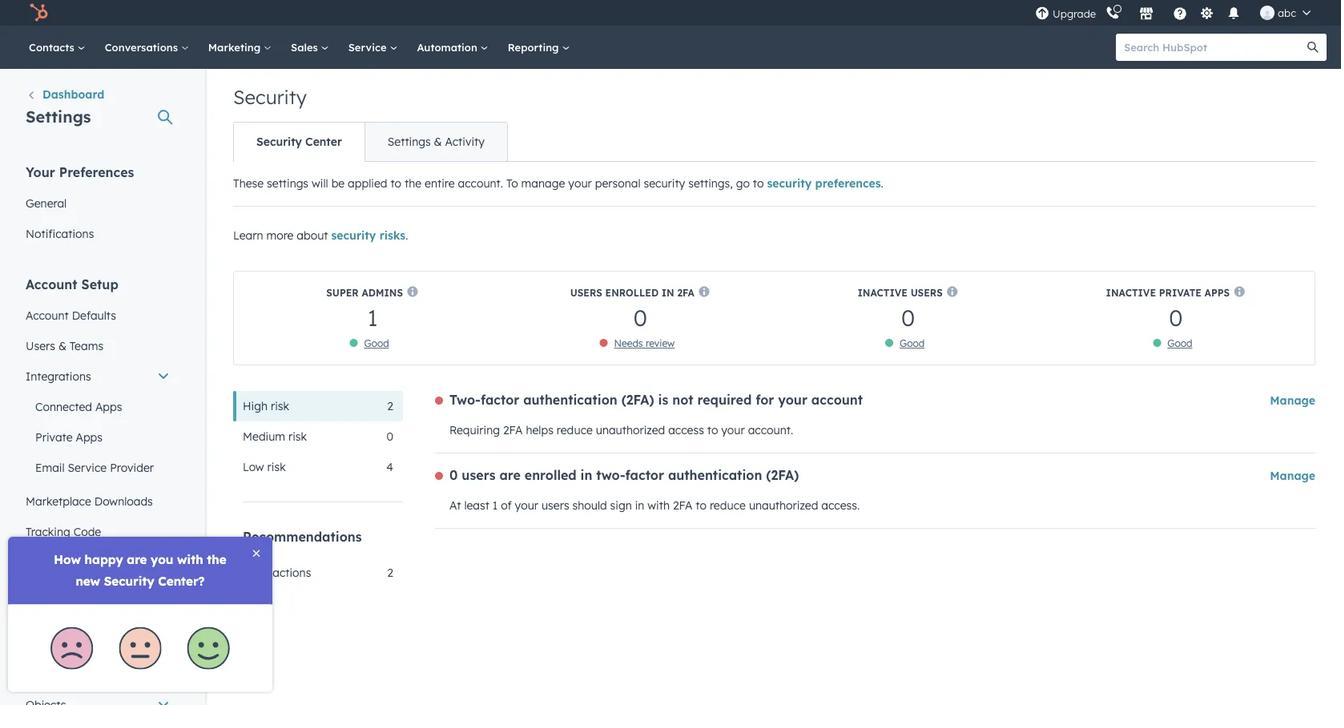 Task type: locate. For each thing, give the bounding box(es) containing it.
2 manage from the top
[[1270, 469, 1316, 483]]

account. down for
[[748, 423, 793, 437]]

1 vertical spatial unauthorized
[[749, 498, 818, 512]]

gary orlando image
[[1261, 6, 1275, 20]]

security up security center on the left top
[[233, 85, 307, 109]]

1 horizontal spatial good
[[900, 337, 925, 349]]

0 horizontal spatial service
[[68, 460, 107, 474]]

0 horizontal spatial good
[[364, 337, 389, 349]]

2 horizontal spatial in
[[662, 286, 675, 299]]

security up settings
[[256, 135, 302, 149]]

search button
[[1300, 34, 1327, 61]]

2 vertical spatial risk
[[267, 460, 286, 474]]

1 horizontal spatial users
[[570, 286, 603, 299]]

3 good from the left
[[1168, 337, 1193, 349]]

1 vertical spatial 2fa
[[503, 423, 523, 437]]

security left risks
[[331, 228, 376, 242]]

apps
[[1205, 286, 1230, 299], [95, 399, 122, 414], [76, 430, 103, 444]]

privacy & consent
[[26, 555, 122, 569]]

1 manage button from the top
[[1270, 391, 1316, 410]]

integrations
[[26, 369, 91, 383]]

inactive users
[[858, 286, 943, 299]]

2 inactive from the left
[[1106, 286, 1156, 299]]

0 vertical spatial (2fa)
[[622, 392, 654, 408]]

1 vertical spatial risk
[[289, 430, 307, 444]]

0 horizontal spatial account.
[[458, 176, 503, 190]]

2 horizontal spatial users
[[911, 286, 943, 299]]

settings
[[267, 176, 309, 190]]

2 account from the top
[[26, 308, 69, 322]]

0 vertical spatial manage button
[[1270, 391, 1316, 410]]

enrolled right are
[[525, 467, 577, 483]]

0 down the inactive private apps
[[1169, 303, 1183, 331]]

0 horizontal spatial .
[[406, 228, 408, 242]]

account setup
[[26, 276, 118, 292]]

good down the inactive private apps
[[1168, 337, 1193, 349]]

downloads
[[94, 494, 153, 508]]

0 horizontal spatial users
[[26, 339, 55, 353]]

management
[[61, 635, 146, 651]]

needs review
[[614, 337, 675, 349]]

will
[[312, 176, 328, 190]]

at
[[450, 498, 461, 512]]

account.
[[458, 176, 503, 190], [748, 423, 793, 437]]

0 up at
[[450, 467, 458, 483]]

0 users are enrolled in two-factor authentication (2fa)
[[450, 467, 799, 483]]

dashboard
[[42, 87, 104, 101]]

1 account from the top
[[26, 276, 77, 292]]

0 vertical spatial authentication
[[523, 392, 618, 408]]

super
[[326, 286, 359, 299]]

security for security center
[[256, 135, 302, 149]]

manage button for 0 users are enrolled in two-factor authentication (2fa)
[[1270, 466, 1316, 486]]

is
[[658, 392, 669, 408]]

risk right 'medium'
[[289, 430, 307, 444]]

1 horizontal spatial enrolled
[[606, 286, 659, 299]]

0 vertical spatial 1
[[368, 303, 378, 331]]

in up review
[[662, 286, 675, 299]]

manage button
[[1270, 391, 1316, 410], [1270, 466, 1316, 486]]

service right sales link
[[348, 40, 390, 54]]

good button down the inactive private apps
[[1168, 337, 1193, 349]]

1 horizontal spatial security
[[644, 176, 685, 190]]

settings & activity link
[[365, 123, 507, 161]]

service inside email service provider link
[[68, 460, 107, 474]]

1 horizontal spatial in
[[635, 498, 645, 512]]

2 horizontal spatial good
[[1168, 337, 1193, 349]]

unauthorized down two-factor authentication (2fa) is not required for your account
[[596, 423, 665, 437]]

1 horizontal spatial good button
[[900, 337, 925, 349]]

(2fa) left is
[[622, 392, 654, 408]]

2 vertical spatial in
[[635, 498, 645, 512]]

upgrade image
[[1035, 7, 1050, 21]]

0 down users enrolled in 2fa
[[634, 303, 647, 331]]

authentication up helps
[[523, 392, 618, 408]]

learn more about security risks .
[[233, 228, 408, 242]]

unauthorized left access.
[[749, 498, 818, 512]]

reduce right with
[[710, 498, 746, 512]]

enrolled up needs
[[606, 286, 659, 299]]

account. left to
[[458, 176, 503, 190]]

marketing
[[208, 40, 264, 54]]

requiring 2fa helps reduce unauthorized access to your account.
[[450, 423, 793, 437]]

settings inside navigation
[[388, 135, 431, 149]]

settings up the
[[388, 135, 431, 149]]

2 good from the left
[[900, 337, 925, 349]]

2 manage button from the top
[[1270, 466, 1316, 486]]

high risk
[[243, 399, 289, 413]]

2 horizontal spatial &
[[434, 135, 442, 149]]

1 vertical spatial account.
[[748, 423, 793, 437]]

settings for settings
[[26, 106, 91, 126]]

2 for more actions
[[387, 566, 393, 580]]

1 vertical spatial (2fa)
[[766, 467, 799, 483]]

more actions
[[243, 566, 311, 580]]

integrations button
[[16, 361, 180, 391]]

service inside service link
[[348, 40, 390, 54]]

high
[[243, 399, 268, 413]]

users up least
[[462, 467, 496, 483]]

1 horizontal spatial .
[[881, 176, 884, 190]]

risk for medium risk
[[289, 430, 307, 444]]

should
[[573, 498, 607, 512]]

0 horizontal spatial in
[[581, 467, 593, 483]]

0 horizontal spatial private
[[35, 430, 73, 444]]

automation link
[[407, 26, 498, 69]]

1 good from the left
[[364, 337, 389, 349]]

0 horizontal spatial inactive
[[858, 286, 908, 299]]

2fa
[[677, 286, 695, 299], [503, 423, 523, 437], [673, 498, 693, 512]]

users for users enrolled in 2fa
[[570, 286, 603, 299]]

& left teams
[[58, 339, 66, 353]]

3 good button from the left
[[1168, 337, 1193, 349]]

0 vertical spatial .
[[881, 176, 884, 190]]

0 vertical spatial 2
[[387, 399, 393, 413]]

1 down the super admins
[[368, 303, 378, 331]]

&
[[434, 135, 442, 149], [58, 339, 66, 353], [68, 555, 76, 569]]

1 vertical spatial 1
[[493, 498, 498, 512]]

security inside "link"
[[256, 135, 302, 149]]

account up users & teams
[[26, 308, 69, 322]]

apps for private apps
[[76, 430, 103, 444]]

center
[[305, 135, 342, 149]]

risks
[[380, 228, 406, 242]]

risk right high
[[271, 399, 289, 413]]

search image
[[1308, 42, 1319, 53]]

1 horizontal spatial inactive
[[1106, 286, 1156, 299]]

unauthorized
[[596, 423, 665, 437], [749, 498, 818, 512]]

settings for settings & activity
[[388, 135, 431, 149]]

1 horizontal spatial settings
[[388, 135, 431, 149]]

good
[[364, 337, 389, 349], [900, 337, 925, 349], [1168, 337, 1193, 349]]

good button for users
[[900, 337, 925, 349]]

1 horizontal spatial &
[[68, 555, 76, 569]]

0 horizontal spatial factor
[[481, 392, 520, 408]]

1 manage from the top
[[1270, 393, 1316, 408]]

medium
[[243, 430, 285, 444]]

users inside account setup element
[[26, 339, 55, 353]]

0 horizontal spatial users
[[462, 467, 496, 483]]

sales
[[291, 40, 321, 54]]

2 good button from the left
[[900, 337, 925, 349]]

security
[[644, 176, 685, 190], [767, 176, 812, 190], [331, 228, 376, 242]]

0 vertical spatial unauthorized
[[596, 423, 665, 437]]

1 vertical spatial reduce
[[710, 498, 746, 512]]

1 vertical spatial private
[[35, 430, 73, 444]]

in left two-
[[581, 467, 593, 483]]

0 horizontal spatial good button
[[364, 337, 389, 349]]

0 vertical spatial security
[[233, 85, 307, 109]]

1 horizontal spatial authentication
[[668, 467, 762, 483]]

0 horizontal spatial (2fa)
[[622, 392, 654, 408]]

0 vertical spatial in
[[662, 286, 675, 299]]

account for account defaults
[[26, 308, 69, 322]]

two-factor authentication (2fa) is not required for your account
[[450, 392, 863, 408]]

0 horizontal spatial settings
[[26, 106, 91, 126]]

manage
[[521, 176, 565, 190]]

1 vertical spatial service
[[68, 460, 107, 474]]

settings
[[26, 106, 91, 126], [388, 135, 431, 149]]

1 vertical spatial manage button
[[1270, 466, 1316, 486]]

private inside account setup element
[[35, 430, 73, 444]]

automation
[[417, 40, 481, 54]]

security left the settings, at the top
[[644, 176, 685, 190]]

settings,
[[689, 176, 733, 190]]

factor up the at least 1 of your users should sign in with 2fa to reduce unauthorized access. on the bottom
[[626, 467, 664, 483]]

at least 1 of your users should sign in with 2fa to reduce unauthorized access.
[[450, 498, 860, 512]]

to right go
[[753, 176, 764, 190]]

learn
[[233, 228, 263, 242]]

hubspot image
[[29, 3, 48, 22]]

0 down inactive users
[[902, 303, 915, 331]]

account up account defaults
[[26, 276, 77, 292]]

contacts
[[29, 40, 78, 54]]

preferences
[[815, 176, 881, 190]]

notifications image
[[1227, 7, 1241, 22]]

reduce right helps
[[557, 423, 593, 437]]

1 vertical spatial settings
[[388, 135, 431, 149]]

inactive
[[858, 286, 908, 299], [1106, 286, 1156, 299]]

to right 'access' at the bottom of page
[[707, 423, 718, 437]]

applied
[[348, 176, 387, 190]]

conversations link
[[95, 26, 199, 69]]

factor up requiring
[[481, 392, 520, 408]]

0 horizontal spatial authentication
[[523, 392, 618, 408]]

your
[[26, 164, 55, 180]]

good button down inactive users
[[900, 337, 925, 349]]

2 2 from the top
[[387, 566, 393, 580]]

0 horizontal spatial unauthorized
[[596, 423, 665, 437]]

0 vertical spatial &
[[434, 135, 442, 149]]

security for security
[[233, 85, 307, 109]]

security right go
[[767, 176, 812, 190]]

admins
[[362, 286, 403, 299]]

settings down dashboard "link"
[[26, 106, 91, 126]]

& left activity
[[434, 135, 442, 149]]

general link
[[16, 188, 180, 218]]

1 vertical spatial enrolled
[[525, 467, 577, 483]]

in right sign
[[635, 498, 645, 512]]

dashboard link
[[26, 86, 104, 105]]

security center link
[[234, 123, 365, 161]]

1 vertical spatial manage
[[1270, 469, 1316, 483]]

1 vertical spatial authentication
[[668, 467, 762, 483]]

users & teams link
[[16, 331, 180, 361]]

good button
[[364, 337, 389, 349], [900, 337, 925, 349], [1168, 337, 1193, 349]]

0 vertical spatial account
[[26, 276, 77, 292]]

1 vertical spatial in
[[581, 467, 593, 483]]

account
[[812, 392, 863, 408]]

more
[[266, 228, 294, 242]]

1 vertical spatial &
[[58, 339, 66, 353]]

preferences
[[59, 164, 134, 180]]

account inside "link"
[[26, 308, 69, 322]]

service down private apps link
[[68, 460, 107, 474]]

1 horizontal spatial factor
[[626, 467, 664, 483]]

account defaults
[[26, 308, 116, 322]]

1 left of
[[493, 498, 498, 512]]

account. for your
[[748, 423, 793, 437]]

menu
[[1034, 0, 1322, 26]]

1 vertical spatial account
[[26, 308, 69, 322]]

1 good button from the left
[[364, 337, 389, 349]]

enrolled
[[606, 286, 659, 299], [525, 467, 577, 483]]

1 vertical spatial apps
[[95, 399, 122, 414]]

help button
[[1167, 0, 1194, 26]]

users
[[462, 467, 496, 483], [542, 498, 569, 512]]

good button down admins
[[364, 337, 389, 349]]

good for private
[[1168, 337, 1193, 349]]

2 horizontal spatial good button
[[1168, 337, 1193, 349]]

marketing link
[[199, 26, 281, 69]]

1 vertical spatial .
[[406, 228, 408, 242]]

(2fa) down for
[[766, 467, 799, 483]]

1 vertical spatial security
[[256, 135, 302, 149]]

1 vertical spatial users
[[542, 498, 569, 512]]

0 horizontal spatial enrolled
[[525, 467, 577, 483]]

entire
[[425, 176, 455, 190]]

0 vertical spatial account.
[[458, 176, 503, 190]]

risk right the low
[[267, 460, 286, 474]]

be
[[331, 176, 345, 190]]

1 inactive from the left
[[858, 286, 908, 299]]

factor
[[481, 392, 520, 408], [626, 467, 664, 483]]

notifications button
[[1221, 0, 1248, 26]]

risk for high risk
[[271, 399, 289, 413]]

1 horizontal spatial users
[[542, 498, 569, 512]]

2 vertical spatial apps
[[76, 430, 103, 444]]

0 vertical spatial service
[[348, 40, 390, 54]]

authentication down 'access' at the bottom of page
[[668, 467, 762, 483]]

users enrolled in 2fa
[[570, 286, 695, 299]]

properties
[[26, 667, 80, 681]]

1 horizontal spatial service
[[348, 40, 390, 54]]

0 vertical spatial risk
[[271, 399, 289, 413]]

manage
[[1270, 393, 1316, 408], [1270, 469, 1316, 483]]

0 vertical spatial settings
[[26, 106, 91, 126]]

1 horizontal spatial 1
[[493, 498, 498, 512]]

0 vertical spatial reduce
[[557, 423, 593, 437]]

0 vertical spatial private
[[1159, 286, 1202, 299]]

1 horizontal spatial account.
[[748, 423, 793, 437]]

1 horizontal spatial (2fa)
[[766, 467, 799, 483]]

0 horizontal spatial &
[[58, 339, 66, 353]]

0 vertical spatial manage
[[1270, 393, 1316, 408]]

good for admins
[[364, 337, 389, 349]]

1 vertical spatial 2
[[387, 566, 393, 580]]

good down admins
[[364, 337, 389, 349]]

users left should
[[542, 498, 569, 512]]

navigation
[[233, 122, 508, 162]]

good down inactive users
[[900, 337, 925, 349]]

1 horizontal spatial reduce
[[710, 498, 746, 512]]

1 2 from the top
[[387, 399, 393, 413]]

0 vertical spatial apps
[[1205, 286, 1230, 299]]

data management
[[26, 635, 146, 651]]

Search HubSpot search field
[[1116, 34, 1313, 61]]

& right privacy
[[68, 555, 76, 569]]

apps for connected apps
[[95, 399, 122, 414]]

defaults
[[72, 308, 116, 322]]



Task type: vqa. For each thing, say whether or not it's contained in the screenshot.
the Dashboard
yes



Task type: describe. For each thing, give the bounding box(es) containing it.
settings image
[[1200, 7, 1215, 21]]

0 horizontal spatial 1
[[368, 303, 378, 331]]

marketplace
[[26, 494, 91, 508]]

these settings will be applied to the entire account. to manage your personal security settings, go to security preferences .
[[233, 176, 884, 190]]

marketplaces image
[[1140, 7, 1154, 22]]

& for account setup
[[58, 339, 66, 353]]

the
[[405, 176, 422, 190]]

0 vertical spatial 2fa
[[677, 286, 695, 299]]

not
[[672, 392, 694, 408]]

0 for enrolled
[[634, 303, 647, 331]]

account defaults link
[[16, 300, 180, 331]]

actions
[[273, 566, 311, 580]]

contacts link
[[19, 26, 95, 69]]

provider
[[110, 460, 154, 474]]

activity
[[445, 135, 485, 149]]

calling icon button
[[1100, 2, 1127, 23]]

tracking code
[[26, 525, 101, 539]]

personal
[[595, 176, 641, 190]]

0 for private
[[1169, 303, 1183, 331]]

for
[[756, 392, 774, 408]]

inactive for inactive private apps
[[1106, 286, 1156, 299]]

your right manage at the left top of the page
[[568, 176, 592, 190]]

of
[[501, 498, 512, 512]]

your right for
[[778, 392, 808, 408]]

reporting link
[[498, 26, 580, 69]]

needs
[[614, 337, 643, 349]]

good button for private
[[1168, 337, 1193, 349]]

tracking code link
[[16, 516, 180, 547]]

users & teams
[[26, 339, 103, 353]]

2 vertical spatial &
[[68, 555, 76, 569]]

security preferences link
[[767, 176, 881, 190]]

service link
[[339, 26, 407, 69]]

your preferences element
[[16, 163, 180, 249]]

0 horizontal spatial security
[[331, 228, 376, 242]]

2 vertical spatial 2fa
[[673, 498, 693, 512]]

1 horizontal spatial unauthorized
[[749, 498, 818, 512]]

connected
[[35, 399, 92, 414]]

0 for users
[[902, 303, 915, 331]]

these
[[233, 176, 264, 190]]

risk for low risk
[[267, 460, 286, 474]]

needs review button
[[614, 337, 675, 349]]

good button for admins
[[364, 337, 389, 349]]

connected apps
[[35, 399, 122, 414]]

about
[[297, 228, 328, 242]]

manage button for two-factor authentication (2fa) is not required for your account
[[1270, 391, 1316, 410]]

conversations
[[105, 40, 181, 54]]

two-
[[596, 467, 626, 483]]

general
[[26, 196, 67, 210]]

low
[[243, 460, 264, 474]]

data
[[26, 635, 57, 651]]

account. for entire
[[458, 176, 503, 190]]

required
[[698, 392, 752, 408]]

sales link
[[281, 26, 339, 69]]

& for security
[[434, 135, 442, 149]]

marketplace downloads link
[[16, 486, 180, 516]]

good for users
[[900, 337, 925, 349]]

abc
[[1278, 6, 1297, 19]]

0 horizontal spatial reduce
[[557, 423, 593, 437]]

privacy & consent link
[[16, 547, 180, 577]]

helps
[[526, 423, 554, 437]]

1 vertical spatial factor
[[626, 467, 664, 483]]

upgrade
[[1053, 7, 1096, 20]]

account for account setup
[[26, 276, 77, 292]]

0 vertical spatial factor
[[481, 392, 520, 408]]

account setup element
[[16, 275, 180, 608]]

consent
[[79, 555, 122, 569]]

users for users & teams
[[26, 339, 55, 353]]

private apps
[[35, 430, 103, 444]]

inactive private apps
[[1106, 286, 1230, 299]]

help image
[[1173, 7, 1188, 22]]

notifications link
[[16, 218, 180, 249]]

super admins
[[326, 286, 403, 299]]

security risks link
[[331, 228, 406, 242]]

inactive for inactive users
[[858, 286, 908, 299]]

0 vertical spatial users
[[462, 467, 496, 483]]

private apps link
[[16, 422, 180, 452]]

0 up 4
[[387, 430, 393, 444]]

data management element
[[16, 634, 180, 705]]

your right of
[[515, 498, 539, 512]]

your down required
[[721, 423, 745, 437]]

medium risk
[[243, 430, 307, 444]]

to left the
[[391, 176, 402, 190]]

properties link
[[16, 659, 180, 690]]

more
[[243, 566, 270, 580]]

marketplace downloads
[[26, 494, 153, 508]]

security center
[[256, 135, 342, 149]]

manage for 0 users are enrolled in two-factor authentication (2fa)
[[1270, 469, 1316, 483]]

low risk
[[243, 460, 286, 474]]

connected apps link
[[16, 391, 180, 422]]

email service provider
[[35, 460, 154, 474]]

sign
[[610, 498, 632, 512]]

two-
[[450, 392, 481, 408]]

teams
[[70, 339, 103, 353]]

go
[[736, 176, 750, 190]]

calling icon image
[[1106, 6, 1120, 21]]

settings link
[[1197, 4, 1217, 21]]

least
[[464, 498, 490, 512]]

navigation containing security center
[[233, 122, 508, 162]]

to right with
[[696, 498, 707, 512]]

4
[[387, 460, 393, 474]]

are
[[500, 467, 521, 483]]

manage for two-factor authentication (2fa) is not required for your account
[[1270, 393, 1316, 408]]

2 for high risk
[[387, 399, 393, 413]]

to
[[506, 176, 518, 190]]

setup
[[81, 276, 118, 292]]

2 horizontal spatial security
[[767, 176, 812, 190]]

email
[[35, 460, 65, 474]]

0 vertical spatial enrolled
[[606, 286, 659, 299]]

code
[[73, 525, 101, 539]]

marketplaces button
[[1130, 0, 1164, 26]]

menu containing abc
[[1034, 0, 1322, 26]]

1 horizontal spatial private
[[1159, 286, 1202, 299]]

notifications
[[26, 226, 94, 240]]

your preferences
[[26, 164, 134, 180]]

review
[[646, 337, 675, 349]]

recommendations
[[243, 529, 362, 545]]

email service provider link
[[16, 452, 180, 483]]



